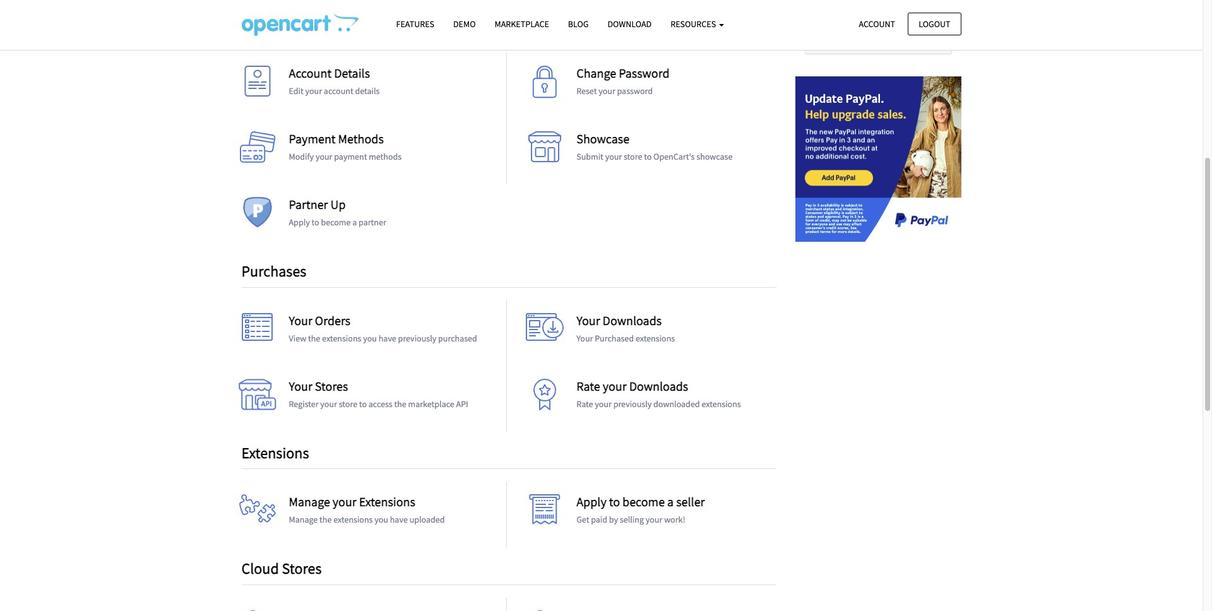 Task type: describe. For each thing, give the bounding box(es) containing it.
get
[[577, 514, 590, 526]]

your inside change password reset your password
[[599, 85, 616, 97]]

apply inside the partner up apply to become a partner
[[289, 217, 310, 228]]

you inside manage your extensions manage the extensions you have uploaded
[[375, 514, 388, 526]]

your inside apply to become a seller get paid by selling your work!
[[646, 514, 663, 526]]

extensions inside manage your extensions manage the extensions you have uploaded
[[359, 494, 416, 510]]

reset
[[577, 85, 597, 97]]

your left "purchased" in the bottom of the page
[[577, 333, 593, 344]]

download
[[608, 18, 652, 30]]

your inside showcase submit your store to opencart's showcase
[[606, 151, 622, 162]]

your downloads image
[[526, 313, 564, 351]]

blog
[[568, 18, 589, 30]]

change password image
[[526, 66, 564, 104]]

payment
[[289, 131, 336, 147]]

rate your previously downloaded extensions link
[[577, 398, 741, 410]]

showcase
[[577, 131, 630, 147]]

download link
[[599, 13, 662, 35]]

your purchased extensions link
[[577, 333, 675, 344]]

stores for your
[[315, 378, 348, 394]]

rate your downloads rate your previously downloaded extensions
[[577, 378, 741, 410]]

features link
[[387, 13, 444, 35]]

demo link
[[444, 13, 485, 35]]

partner up link
[[289, 197, 346, 212]]

up
[[331, 197, 346, 212]]

your for your orders
[[289, 313, 313, 328]]

a inside apply to become a seller get paid by selling your work!
[[668, 494, 674, 510]]

features
[[396, 18, 435, 30]]

password
[[619, 65, 670, 81]]

your orders link
[[289, 313, 351, 328]]

manage your extensions manage the extensions you have uploaded
[[289, 494, 445, 526]]

blog link
[[559, 13, 599, 35]]

submit your store to opencart's showcase link
[[577, 151, 733, 162]]

logout
[[919, 18, 951, 29]]

previously inside rate your downloads rate your previously downloaded extensions
[[614, 398, 652, 410]]

your orders image
[[238, 313, 276, 351]]

edit
[[289, 85, 304, 97]]

access
[[369, 398, 393, 410]]

methods
[[369, 151, 402, 162]]

to inside your stores register your store to access the marketplace api
[[359, 398, 367, 410]]

cloud
[[242, 559, 279, 579]]

the inside your stores register your store to access the marketplace api
[[394, 398, 407, 410]]

submit
[[577, 151, 604, 162]]

have inside manage your extensions manage the extensions you have uploaded
[[390, 514, 408, 526]]

purchases
[[242, 262, 307, 281]]

partner
[[359, 217, 386, 228]]

resources
[[671, 18, 718, 30]]

apply to become a seller get paid by selling your work!
[[577, 494, 705, 526]]

account details link
[[289, 65, 370, 81]]

logout link
[[909, 12, 962, 35]]

manage your extensions image
[[238, 495, 276, 533]]

2 rate from the top
[[577, 398, 593, 410]]

apply to become a seller link
[[577, 494, 705, 510]]

store inside showcase submit your store to opencart's showcase
[[624, 151, 643, 162]]

get paid by selling your work! link
[[577, 514, 686, 526]]

reset your password link
[[577, 85, 653, 97]]

paid
[[591, 514, 608, 526]]

downloads inside 'your downloads your purchased extensions'
[[603, 313, 662, 328]]

showcase submit your store to opencart's showcase
[[577, 131, 733, 162]]

the inside manage your extensions manage the extensions you have uploaded
[[320, 514, 332, 526]]

to inside the partner up apply to become a partner
[[312, 217, 319, 228]]

payment methods image
[[238, 132, 276, 169]]

your stores image
[[238, 379, 276, 417]]

rate your downloads image
[[526, 379, 564, 417]]

have inside your orders view the extensions you have previously purchased
[[379, 333, 397, 344]]

stores for cloud
[[282, 559, 322, 579]]

your down 'rate your downloads' link
[[595, 398, 612, 410]]

resources link
[[662, 13, 734, 35]]



Task type: vqa. For each thing, say whether or not it's contained in the screenshot.


Task type: locate. For each thing, give the bounding box(es) containing it.
account
[[324, 85, 354, 97]]

your down "your stores" link
[[320, 398, 337, 410]]

account inside account details edit your account details
[[289, 65, 332, 81]]

to down partner up 'link'
[[312, 217, 319, 228]]

0 vertical spatial store
[[624, 151, 643, 162]]

orders
[[315, 313, 351, 328]]

details
[[355, 85, 380, 97]]

account details edit your account details
[[289, 65, 380, 97]]

manage your extensions link
[[289, 494, 416, 510]]

work!
[[665, 514, 686, 526]]

1 horizontal spatial apply
[[577, 494, 607, 510]]

your right "edit"
[[305, 85, 322, 97]]

you
[[363, 333, 377, 344], [375, 514, 388, 526]]

1 horizontal spatial extensions
[[359, 494, 416, 510]]

your stores register your store to access the marketplace api
[[289, 378, 469, 410]]

apply down partner
[[289, 217, 310, 228]]

account link
[[849, 12, 907, 35]]

purchased
[[595, 333, 634, 344]]

your
[[305, 85, 322, 97], [599, 85, 616, 97], [316, 151, 333, 162], [606, 151, 622, 162], [603, 378, 627, 394], [320, 398, 337, 410], [595, 398, 612, 410], [333, 494, 357, 510], [646, 514, 663, 526]]

downloaded
[[654, 398, 700, 410]]

0 horizontal spatial become
[[321, 217, 351, 228]]

seller
[[677, 494, 705, 510]]

showcase image
[[526, 132, 564, 169]]

details
[[334, 65, 370, 81]]

2 manage from the top
[[289, 514, 318, 526]]

apply
[[289, 217, 310, 228], [577, 494, 607, 510]]

paypal image
[[796, 76, 962, 242]]

your downloads link
[[577, 313, 662, 328]]

1 horizontal spatial a
[[668, 494, 674, 510]]

become inside apply to become a seller get paid by selling your work!
[[623, 494, 665, 510]]

demo
[[454, 18, 476, 30]]

downloads up rate your previously downloaded extensions link
[[630, 378, 689, 394]]

your up "purchased" in the bottom of the page
[[577, 313, 601, 328]]

your stores link
[[289, 378, 348, 394]]

1 vertical spatial have
[[390, 514, 408, 526]]

0 vertical spatial the
[[308, 333, 320, 344]]

account up account 'image'
[[242, 14, 293, 34]]

have left uploaded
[[390, 514, 408, 526]]

account inside account link
[[859, 18, 896, 29]]

to up by
[[609, 494, 620, 510]]

1 horizontal spatial become
[[623, 494, 665, 510]]

0 horizontal spatial store
[[339, 398, 358, 410]]

1 vertical spatial previously
[[614, 398, 652, 410]]

the down manage your extensions link
[[320, 514, 332, 526]]

register
[[289, 398, 319, 410]]

api
[[456, 398, 469, 410]]

to
[[644, 151, 652, 162], [312, 217, 319, 228], [359, 398, 367, 410], [609, 494, 620, 510]]

your down payment in the top of the page
[[316, 151, 333, 162]]

marketplace link
[[485, 13, 559, 35]]

0 vertical spatial a
[[353, 217, 357, 228]]

manage
[[289, 494, 330, 510], [289, 514, 318, 526]]

the inside your orders view the extensions you have previously purchased
[[308, 333, 320, 344]]

your inside payment methods modify your payment methods
[[316, 151, 333, 162]]

marketplace
[[408, 398, 455, 410]]

previously
[[398, 333, 437, 344], [614, 398, 652, 410]]

extensions right downloaded
[[702, 398, 741, 410]]

extensions
[[242, 443, 309, 463], [359, 494, 416, 510]]

partner up apply to become a partner
[[289, 197, 386, 228]]

0 vertical spatial previously
[[398, 333, 437, 344]]

0 vertical spatial stores
[[315, 378, 348, 394]]

the right view
[[308, 333, 320, 344]]

extensions inside rate your downloads rate your previously downloaded extensions
[[702, 398, 741, 410]]

modify your payment methods link
[[289, 151, 402, 162]]

your down showcase
[[606, 151, 622, 162]]

change password link
[[577, 65, 670, 81]]

downloads inside rate your downloads rate your previously downloaded extensions
[[630, 378, 689, 394]]

apply up paid
[[577, 494, 607, 510]]

a
[[353, 217, 357, 228], [668, 494, 674, 510]]

your inside your stores register your store to access the marketplace api
[[320, 398, 337, 410]]

1 vertical spatial rate
[[577, 398, 593, 410]]

previously left purchased
[[398, 333, 437, 344]]

the right access
[[394, 398, 407, 410]]

2 vertical spatial the
[[320, 514, 332, 526]]

you down manage your extensions link
[[375, 514, 388, 526]]

stores inside your stores register your store to access the marketplace api
[[315, 378, 348, 394]]

store inside your stores register your store to access the marketplace api
[[339, 398, 358, 410]]

extensions down your downloads link
[[636, 333, 675, 344]]

extensions inside 'your downloads your purchased extensions'
[[636, 333, 675, 344]]

purchased
[[438, 333, 477, 344]]

extensions down orders
[[322, 333, 362, 344]]

opencart - your account image
[[242, 13, 358, 36]]

marketplace
[[495, 18, 549, 30]]

payment methods modify your payment methods
[[289, 131, 402, 162]]

your for your stores
[[289, 378, 313, 394]]

your up view
[[289, 313, 313, 328]]

view
[[289, 333, 307, 344]]

have
[[379, 333, 397, 344], [390, 514, 408, 526]]

cloud stores
[[242, 559, 322, 579]]

1 vertical spatial you
[[375, 514, 388, 526]]

0 vertical spatial manage
[[289, 494, 330, 510]]

a inside the partner up apply to become a partner
[[353, 217, 357, 228]]

0 vertical spatial become
[[321, 217, 351, 228]]

apply to become a partner link
[[289, 217, 386, 228]]

uploaded
[[410, 514, 445, 526]]

you inside your orders view the extensions you have previously purchased
[[363, 333, 377, 344]]

partner
[[289, 197, 328, 212]]

0 vertical spatial downloads
[[603, 313, 662, 328]]

apply inside apply to become a seller get paid by selling your work!
[[577, 494, 607, 510]]

extensions
[[322, 333, 362, 344], [636, 333, 675, 344], [702, 398, 741, 410], [334, 514, 373, 526]]

0 horizontal spatial apply
[[289, 217, 310, 228]]

1 vertical spatial store
[[339, 398, 358, 410]]

store left access
[[339, 398, 358, 410]]

you up your stores register your store to access the marketplace api
[[363, 333, 377, 344]]

1 vertical spatial a
[[668, 494, 674, 510]]

a up work! on the right of page
[[668, 494, 674, 510]]

account up "edit"
[[289, 65, 332, 81]]

1 horizontal spatial previously
[[614, 398, 652, 410]]

to left the opencart's
[[644, 151, 652, 162]]

register your store to access the marketplace api link
[[289, 398, 469, 410]]

account left logout
[[859, 18, 896, 29]]

change password reset your password
[[577, 65, 670, 97]]

have up your stores register your store to access the marketplace api
[[379, 333, 397, 344]]

store down showcase link
[[624, 151, 643, 162]]

methods
[[338, 131, 384, 147]]

by
[[609, 514, 618, 526]]

extensions down manage your extensions link
[[334, 514, 373, 526]]

the
[[308, 333, 320, 344], [394, 398, 407, 410], [320, 514, 332, 526]]

your inside your stores register your store to access the marketplace api
[[289, 378, 313, 394]]

extensions inside your orders view the extensions you have previously purchased
[[322, 333, 362, 344]]

change
[[577, 65, 617, 81]]

showcase link
[[577, 131, 630, 147]]

your
[[289, 313, 313, 328], [577, 313, 601, 328], [577, 333, 593, 344], [289, 378, 313, 394]]

edit your account details link
[[289, 85, 380, 97]]

stores right cloud
[[282, 559, 322, 579]]

become down up
[[321, 217, 351, 228]]

rate your downloads link
[[577, 378, 689, 394]]

your orders view the extensions you have previously purchased
[[289, 313, 477, 344]]

manage the extensions you have uploaded link
[[289, 514, 445, 526]]

downloads up your purchased extensions link
[[603, 313, 662, 328]]

1 horizontal spatial store
[[624, 151, 643, 162]]

to inside showcase submit your store to opencart's showcase
[[644, 151, 652, 162]]

apply to become a seller image
[[526, 495, 564, 533]]

0 vertical spatial apply
[[289, 217, 310, 228]]

your up "register"
[[289, 378, 313, 394]]

account
[[242, 14, 293, 34], [859, 18, 896, 29], [289, 65, 332, 81]]

selling
[[620, 514, 644, 526]]

to left access
[[359, 398, 367, 410]]

previously down 'rate your downloads' link
[[614, 398, 652, 410]]

store
[[624, 151, 643, 162], [339, 398, 358, 410]]

modify
[[289, 151, 314, 162]]

0 vertical spatial have
[[379, 333, 397, 344]]

account image
[[238, 66, 276, 104]]

0 horizontal spatial previously
[[398, 333, 437, 344]]

1 vertical spatial extensions
[[359, 494, 416, 510]]

previously inside your orders view the extensions you have previously purchased
[[398, 333, 437, 344]]

1 vertical spatial become
[[623, 494, 665, 510]]

view the extensions you have previously purchased link
[[289, 333, 477, 344]]

your left work! on the right of page
[[646, 514, 663, 526]]

your inside manage your extensions manage the extensions you have uploaded
[[333, 494, 357, 510]]

0 vertical spatial extensions
[[242, 443, 309, 463]]

your up manage the extensions you have uploaded link
[[333, 494, 357, 510]]

downloads
[[603, 313, 662, 328], [630, 378, 689, 394]]

your for your downloads
[[577, 313, 601, 328]]

become up selling
[[623, 494, 665, 510]]

1 manage from the top
[[289, 494, 330, 510]]

extensions up manage the extensions you have uploaded link
[[359, 494, 416, 510]]

become inside the partner up apply to become a partner
[[321, 217, 351, 228]]

your up rate your previously downloaded extensions link
[[603, 378, 627, 394]]

showcase
[[697, 151, 733, 162]]

your right "reset"
[[599, 85, 616, 97]]

apply to become a partner image
[[238, 197, 276, 235]]

0 vertical spatial you
[[363, 333, 377, 344]]

become
[[321, 217, 351, 228], [623, 494, 665, 510]]

to inside apply to become a seller get paid by selling your work!
[[609, 494, 620, 510]]

a left partner
[[353, 217, 357, 228]]

stores up "register"
[[315, 378, 348, 394]]

password
[[618, 85, 653, 97]]

1 vertical spatial stores
[[282, 559, 322, 579]]

payment methods link
[[289, 131, 384, 147]]

your inside your orders view the extensions you have previously purchased
[[289, 313, 313, 328]]

1 rate from the top
[[577, 378, 601, 394]]

0 vertical spatial rate
[[577, 378, 601, 394]]

0 horizontal spatial extensions
[[242, 443, 309, 463]]

1 vertical spatial apply
[[577, 494, 607, 510]]

1 vertical spatial manage
[[289, 514, 318, 526]]

your inside account details edit your account details
[[305, 85, 322, 97]]

extensions inside manage your extensions manage the extensions you have uploaded
[[334, 514, 373, 526]]

payment
[[334, 151, 367, 162]]

1 vertical spatial the
[[394, 398, 407, 410]]

your downloads your purchased extensions
[[577, 313, 675, 344]]

extensions down "register"
[[242, 443, 309, 463]]

rate
[[577, 378, 601, 394], [577, 398, 593, 410]]

0 horizontal spatial a
[[353, 217, 357, 228]]

1 vertical spatial downloads
[[630, 378, 689, 394]]

opencart's
[[654, 151, 695, 162]]



